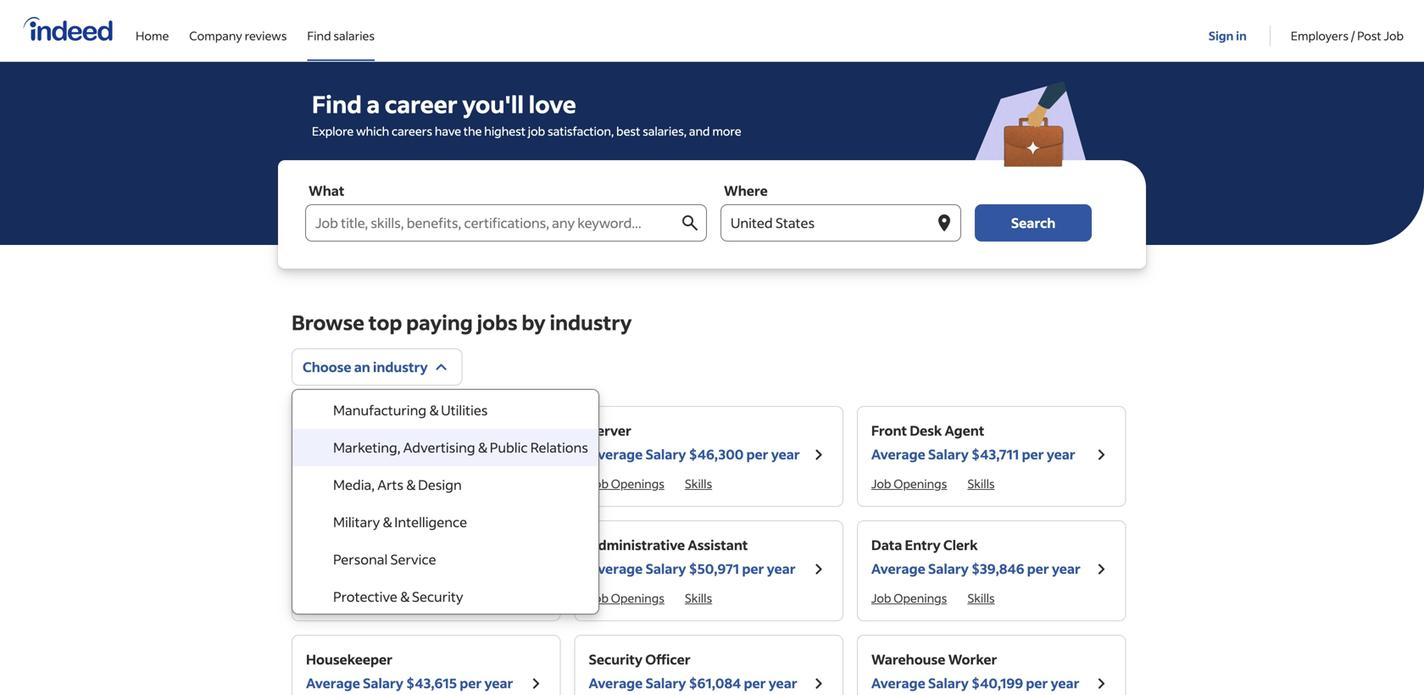 Task type: locate. For each thing, give the bounding box(es) containing it.
year right $61,084
[[769, 675, 798, 692]]

& down service
[[400, 588, 409, 606]]

reviews
[[245, 28, 287, 43]]

& for intelligence
[[383, 513, 392, 531]]

average inside front desk agent average salary $43,711 per year
[[872, 446, 926, 463]]

job openings for front desk agent average salary $43,711 per year
[[872, 476, 948, 491]]

year inside crew member average salary $44,921 per year
[[486, 560, 515, 578]]

security inside list box
[[412, 588, 463, 606]]

protective
[[333, 588, 398, 606]]

skills link down $34,606
[[402, 476, 430, 491]]

0 horizontal spatial security
[[412, 588, 463, 606]]

warehouse inside warehouse worker average salary $40,199 per year
[[872, 651, 946, 668]]

careers
[[392, 123, 433, 139]]

year right $46,300
[[772, 446, 800, 463]]

per inside "administrative assistant average salary $50,971 per year"
[[742, 560, 764, 578]]

intelligence
[[395, 513, 467, 531]]

skills link down $46,300
[[685, 476, 712, 491]]

skills link down $44,921
[[402, 591, 430, 606]]

warehouse down manufacturing
[[306, 422, 380, 439]]

salary up arts
[[363, 446, 404, 463]]

year right $39,846
[[1052, 560, 1081, 578]]

skills link
[[402, 476, 430, 491], [685, 476, 712, 491], [968, 476, 995, 491], [402, 591, 430, 606], [685, 591, 712, 606], [968, 591, 995, 606]]

security left officer
[[589, 651, 643, 668]]

job down server
[[589, 476, 609, 491]]

year right $40,199
[[1051, 675, 1080, 692]]

openings for associate
[[328, 476, 382, 491]]

average inside server average salary $46,300 per year
[[589, 446, 643, 463]]

list box
[[293, 354, 599, 616]]

skills down $43,711
[[968, 476, 995, 491]]

& up associate
[[429, 402, 438, 419]]

year right $44,921
[[486, 560, 515, 578]]

salary down worker
[[929, 675, 969, 692]]

1 horizontal spatial warehouse
[[872, 651, 946, 668]]

security
[[412, 588, 463, 606], [589, 651, 643, 668]]

top
[[369, 309, 402, 335]]

per right $61,084
[[744, 675, 766, 692]]

0 horizontal spatial warehouse
[[306, 422, 380, 439]]

1 vertical spatial security
[[589, 651, 643, 668]]

0 vertical spatial security
[[412, 588, 463, 606]]

find
[[307, 28, 331, 43], [312, 89, 362, 119]]

job down the data at the right bottom
[[872, 591, 892, 606]]

an
[[354, 358, 370, 376]]

sign in
[[1209, 28, 1247, 43]]

warehouse
[[306, 422, 380, 439], [872, 651, 946, 668]]

officer
[[646, 651, 691, 668]]

marketing,
[[333, 439, 401, 456]]

job down administrative
[[589, 591, 609, 606]]

service
[[391, 551, 436, 568]]

security down $44,921
[[412, 588, 463, 606]]

skills for $46,300 per year
[[685, 476, 712, 491]]

job openings for crew member average salary $44,921 per year
[[306, 591, 382, 606]]

find left salaries
[[307, 28, 331, 43]]

openings down administrative
[[611, 591, 665, 606]]

salary down member
[[363, 560, 404, 578]]

per right $43,615
[[460, 675, 482, 692]]

skills
[[402, 476, 430, 491], [685, 476, 712, 491], [968, 476, 995, 491], [402, 591, 430, 606], [685, 591, 712, 606], [968, 591, 995, 606]]

job openings link for warehouse associate average salary $34,606 per year
[[306, 476, 382, 491]]

skills down $50,971
[[685, 591, 712, 606]]

salary inside the housekeeper average salary $43,615 per year
[[363, 675, 404, 692]]

salary down agent
[[929, 446, 969, 463]]

1 vertical spatial industry
[[373, 358, 428, 376]]

skills for $34,606 per year
[[402, 476, 430, 491]]

industry
[[550, 309, 632, 335], [373, 358, 428, 376]]

a
[[367, 89, 380, 119]]

housekeeper average salary $43,615 per year
[[306, 651, 513, 692]]

1 horizontal spatial industry
[[550, 309, 632, 335]]

skills link down $50,971
[[685, 591, 712, 606]]

per right $46,300
[[747, 446, 769, 463]]

option
[[293, 354, 599, 392]]

salary down officer
[[646, 675, 686, 692]]

employers
[[1291, 28, 1349, 43]]

data entry clerk average salary $39,846 per year
[[872, 536, 1081, 578]]

job openings link down the personal
[[306, 591, 382, 606]]

0 horizontal spatial industry
[[373, 358, 428, 376]]

skills link down $39,846
[[968, 591, 995, 606]]

openings
[[328, 476, 382, 491], [611, 476, 665, 491], [894, 476, 948, 491], [328, 591, 382, 606], [611, 591, 665, 606], [894, 591, 948, 606]]

you'll
[[463, 89, 524, 119]]

job openings down the personal
[[306, 591, 382, 606]]

job left media,
[[306, 476, 326, 491]]

job openings
[[306, 476, 382, 491], [589, 476, 665, 491], [872, 476, 948, 491], [306, 591, 382, 606], [589, 591, 665, 606], [872, 591, 948, 606]]

$43,615
[[406, 675, 457, 692]]

skills down $44,921
[[402, 591, 430, 606]]

average inside "administrative assistant average salary $50,971 per year"
[[589, 560, 643, 578]]

warehouse inside the warehouse associate average salary $34,606 per year
[[306, 422, 380, 439]]

$43,711
[[972, 446, 1020, 463]]

search
[[1012, 214, 1056, 232]]

jobs
[[477, 309, 518, 335]]

average inside crew member average salary $44,921 per year
[[306, 560, 360, 578]]

skills for $44,921 per year
[[402, 591, 430, 606]]

openings for average
[[611, 476, 665, 491]]

0 vertical spatial find
[[307, 28, 331, 43]]

job openings link down entry
[[872, 591, 948, 606]]

year inside warehouse worker average salary $40,199 per year
[[1051, 675, 1080, 692]]

industry right by
[[550, 309, 632, 335]]

job openings link down server
[[589, 476, 665, 491]]

salary down clerk
[[929, 560, 969, 578]]

job openings link up military
[[306, 476, 382, 491]]

skills down $39,846
[[968, 591, 995, 606]]

& left public
[[478, 439, 487, 456]]

media,
[[333, 476, 375, 494]]

0 vertical spatial warehouse
[[306, 422, 380, 439]]

& up member
[[383, 513, 392, 531]]

1 vertical spatial warehouse
[[872, 651, 946, 668]]

warehouse for warehouse associate average salary $34,606 per year
[[306, 422, 380, 439]]

salary down housekeeper
[[363, 675, 404, 692]]

year down utilities
[[488, 446, 516, 463]]

job openings down entry
[[872, 591, 948, 606]]

company reviews
[[189, 28, 287, 43]]

military
[[333, 513, 380, 531]]

openings for member
[[328, 591, 382, 606]]

job
[[528, 123, 545, 139]]

job openings link for crew member average salary $44,921 per year
[[306, 591, 382, 606]]

1 horizontal spatial security
[[589, 651, 643, 668]]

salary left $46,300
[[646, 446, 686, 463]]

job down front
[[872, 476, 892, 491]]

member
[[343, 536, 397, 554]]

find salaries link
[[307, 0, 375, 58]]

year right $43,615
[[485, 675, 513, 692]]

find for salaries
[[307, 28, 331, 43]]

which
[[356, 123, 389, 139]]

& for utilities
[[429, 402, 438, 419]]

per right $39,846
[[1028, 560, 1050, 578]]

job openings link down desk
[[872, 476, 948, 491]]

job openings for server average salary $46,300 per year
[[589, 476, 665, 491]]

security officer average salary $61,084 per year
[[589, 651, 798, 692]]

openings down marketing,
[[328, 476, 382, 491]]

personal service
[[333, 551, 436, 568]]

year right $43,711
[[1047, 446, 1076, 463]]

job openings up military
[[306, 476, 382, 491]]

warehouse left worker
[[872, 651, 946, 668]]

&
[[429, 402, 438, 419], [478, 439, 487, 456], [406, 476, 415, 494], [383, 513, 392, 531], [400, 588, 409, 606]]

per right $50,971
[[742, 560, 764, 578]]

advertising
[[403, 439, 475, 456]]

$40,199
[[972, 675, 1024, 692]]

$46,300
[[689, 446, 744, 463]]

associate
[[383, 422, 446, 439]]

job openings down server
[[589, 476, 665, 491]]

crew
[[306, 536, 340, 554]]

& right arts
[[406, 476, 415, 494]]

openings down server
[[611, 476, 665, 491]]

skills for $39,846 per year
[[968, 591, 995, 606]]

post
[[1358, 28, 1382, 43]]

industry right the an
[[373, 358, 428, 376]]

year right $50,971
[[767, 560, 796, 578]]

have
[[435, 123, 461, 139]]

per right $43,711
[[1022, 446, 1044, 463]]

per
[[463, 446, 485, 463], [747, 446, 769, 463], [1022, 446, 1044, 463], [461, 560, 483, 578], [742, 560, 764, 578], [1028, 560, 1050, 578], [460, 675, 482, 692], [744, 675, 766, 692], [1026, 675, 1048, 692]]

job openings for data entry clerk average salary $39,846 per year
[[872, 591, 948, 606]]

per left public
[[463, 446, 485, 463]]

what
[[309, 182, 345, 199]]

salary inside data entry clerk average salary $39,846 per year
[[929, 560, 969, 578]]

job openings down desk
[[872, 476, 948, 491]]

love
[[529, 89, 576, 119]]

skills link down $43,711
[[968, 476, 995, 491]]

skills link for $44,921 per year
[[402, 591, 430, 606]]

employers / post job link
[[1291, 0, 1404, 58]]

& for security
[[400, 588, 409, 606]]

per right $40,199
[[1026, 675, 1048, 692]]

job for administrative assistant average salary $50,971 per year
[[589, 591, 609, 606]]

job openings link down administrative
[[589, 591, 665, 606]]

1 vertical spatial find
[[312, 89, 362, 119]]

skills down $34,606
[[402, 476, 430, 491]]

per right $44,921
[[461, 560, 483, 578]]

find inside find a career you'll love explore which careers have the highest job satisfaction, best salaries, and more
[[312, 89, 362, 119]]

paying
[[406, 309, 473, 335]]

front desk agent average salary $43,711 per year
[[872, 422, 1076, 463]]

average inside the warehouse associate average salary $34,606 per year
[[306, 446, 360, 463]]

year inside data entry clerk average salary $39,846 per year
[[1052, 560, 1081, 578]]

average inside warehouse worker average salary $40,199 per year
[[872, 675, 926, 692]]

average
[[306, 446, 360, 463], [589, 446, 643, 463], [872, 446, 926, 463], [306, 560, 360, 578], [589, 560, 643, 578], [872, 560, 926, 578], [306, 675, 360, 692], [589, 675, 643, 692], [872, 675, 926, 692]]

openings down entry
[[894, 591, 948, 606]]

administrative assistant average salary $50,971 per year
[[589, 536, 796, 578]]

highest
[[484, 123, 526, 139]]

arts
[[378, 476, 404, 494]]

job openings for administrative assistant average salary $50,971 per year
[[589, 591, 665, 606]]

openings down the personal
[[328, 591, 382, 606]]

salary inside front desk agent average salary $43,711 per year
[[929, 446, 969, 463]]

salary inside warehouse worker average salary $40,199 per year
[[929, 675, 969, 692]]

job right post
[[1384, 28, 1404, 43]]

where
[[724, 182, 768, 199]]

year
[[488, 446, 516, 463], [772, 446, 800, 463], [1047, 446, 1076, 463], [486, 560, 515, 578], [767, 560, 796, 578], [1052, 560, 1081, 578], [485, 675, 513, 692], [769, 675, 798, 692], [1051, 675, 1080, 692]]

salary down administrative
[[646, 560, 686, 578]]

find up explore
[[312, 89, 362, 119]]

job openings link for server average salary $46,300 per year
[[589, 476, 665, 491]]

job openings link
[[306, 476, 382, 491], [589, 476, 665, 491], [872, 476, 948, 491], [306, 591, 382, 606], [589, 591, 665, 606], [872, 591, 948, 606]]

skills down $46,300
[[685, 476, 712, 491]]

job openings down administrative
[[589, 591, 665, 606]]

openings down desk
[[894, 476, 948, 491]]

salary
[[363, 446, 404, 463], [646, 446, 686, 463], [929, 446, 969, 463], [363, 560, 404, 578], [646, 560, 686, 578], [929, 560, 969, 578], [363, 675, 404, 692], [646, 675, 686, 692], [929, 675, 969, 692]]

search button
[[975, 204, 1092, 242]]

job left protective
[[306, 591, 326, 606]]

job for server average salary $46,300 per year
[[589, 476, 609, 491]]



Task type: describe. For each thing, give the bounding box(es) containing it.
crew member average salary $44,921 per year
[[306, 536, 515, 578]]

salaries,
[[643, 123, 687, 139]]

job for crew member average salary $44,921 per year
[[306, 591, 326, 606]]

average inside data entry clerk average salary $39,846 per year
[[872, 560, 926, 578]]

skills link for $50,971 per year
[[685, 591, 712, 606]]

assistant
[[688, 536, 748, 554]]

salary inside the warehouse associate average salary $34,606 per year
[[363, 446, 404, 463]]

skills link for $34,606 per year
[[402, 476, 430, 491]]

skills for $50,971 per year
[[685, 591, 712, 606]]

marketing, advertising & public relations
[[333, 439, 588, 456]]

relations
[[531, 439, 588, 456]]

warehouse for warehouse worker average salary $40,199 per year
[[872, 651, 946, 668]]

year inside "administrative assistant average salary $50,971 per year"
[[767, 560, 796, 578]]

front
[[872, 422, 907, 439]]

warehouse worker average salary $40,199 per year
[[872, 651, 1080, 692]]

skills link for $39,846 per year
[[968, 591, 995, 606]]

average inside the housekeeper average salary $43,615 per year
[[306, 675, 360, 692]]

in
[[1237, 28, 1247, 43]]

agent
[[945, 422, 985, 439]]

industry inside dropdown button
[[373, 358, 428, 376]]

and
[[689, 123, 710, 139]]

$39,846
[[972, 560, 1025, 578]]

company reviews link
[[189, 0, 287, 58]]

salary inside server average salary $46,300 per year
[[646, 446, 686, 463]]

satisfaction,
[[548, 123, 614, 139]]

location field
[[721, 204, 935, 242]]

sign in link
[[1209, 1, 1250, 59]]

job openings link for data entry clerk average salary $39,846 per year
[[872, 591, 948, 606]]

job openings link for administrative assistant average salary $50,971 per year
[[589, 591, 665, 606]]

salary inside "administrative assistant average salary $50,971 per year"
[[646, 560, 686, 578]]

the
[[464, 123, 482, 139]]

list box containing manufacturing & utilities
[[293, 354, 599, 616]]

$50,971
[[689, 560, 740, 578]]

openings for desk
[[894, 476, 948, 491]]

per inside crew member average salary $44,921 per year
[[461, 560, 483, 578]]

salary inside crew member average salary $44,921 per year
[[363, 560, 404, 578]]

data
[[872, 536, 903, 554]]

career
[[385, 89, 458, 119]]

by
[[522, 309, 546, 335]]

entry
[[905, 536, 941, 554]]

military & intelligence
[[333, 513, 467, 531]]

job openings for warehouse associate average salary $34,606 per year
[[306, 476, 382, 491]]

job openings link for front desk agent average salary $43,711 per year
[[872, 476, 948, 491]]

protective & security
[[333, 588, 463, 606]]

home
[[136, 28, 169, 43]]

per inside server average salary $46,300 per year
[[747, 446, 769, 463]]

Job title, skills, benefits, certifications, any keyword... field
[[305, 204, 680, 242]]

manufacturing & utilities
[[333, 402, 488, 419]]

$44,921
[[406, 560, 458, 578]]

administrative
[[589, 536, 685, 554]]

year inside the warehouse associate average salary $34,606 per year
[[488, 446, 516, 463]]

average inside security officer average salary $61,084 per year
[[589, 675, 643, 692]]

job for warehouse associate average salary $34,606 per year
[[306, 476, 326, 491]]

employers / post job
[[1291, 28, 1404, 43]]

public
[[490, 439, 528, 456]]

explore
[[312, 123, 354, 139]]

worker
[[949, 651, 998, 668]]

personal
[[333, 551, 388, 568]]

manufacturing
[[333, 402, 427, 419]]

per inside the housekeeper average salary $43,615 per year
[[460, 675, 482, 692]]

per inside front desk agent average salary $43,711 per year
[[1022, 446, 1044, 463]]

salary inside security officer average salary $61,084 per year
[[646, 675, 686, 692]]

desk
[[910, 422, 942, 439]]

choose an industry button
[[292, 349, 463, 386]]

job for front desk agent average salary $43,711 per year
[[872, 476, 892, 491]]

choose
[[303, 358, 352, 376]]

per inside the warehouse associate average salary $34,606 per year
[[463, 446, 485, 463]]

year inside the housekeeper average salary $43,615 per year
[[485, 675, 513, 692]]

$61,084
[[689, 675, 741, 692]]

0 vertical spatial industry
[[550, 309, 632, 335]]

$34,606
[[406, 446, 460, 463]]

openings for entry
[[894, 591, 948, 606]]

year inside server average salary $46,300 per year
[[772, 446, 800, 463]]

find salaries
[[307, 28, 375, 43]]

openings for assistant
[[611, 591, 665, 606]]

warehouse associate average salary $34,606 per year
[[306, 422, 516, 463]]

design
[[418, 476, 462, 494]]

skills link for $43,711 per year
[[968, 476, 995, 491]]

company
[[189, 28, 242, 43]]

per inside security officer average salary $61,084 per year
[[744, 675, 766, 692]]

utilities
[[441, 402, 488, 419]]

skills link for $46,300 per year
[[685, 476, 712, 491]]

media, arts & design
[[333, 476, 462, 494]]

per inside warehouse worker average salary $40,199 per year
[[1026, 675, 1048, 692]]

sign
[[1209, 28, 1234, 43]]

server
[[589, 422, 632, 439]]

more
[[713, 123, 742, 139]]

home link
[[136, 0, 169, 58]]

browse top paying jobs by industry
[[292, 309, 632, 335]]

choose an industry
[[303, 358, 428, 376]]

server average salary $46,300 per year
[[589, 422, 800, 463]]

security inside security officer average salary $61,084 per year
[[589, 651, 643, 668]]

/
[[1352, 28, 1355, 43]]

salaries
[[334, 28, 375, 43]]

clerk
[[944, 536, 978, 554]]

per inside data entry clerk average salary $39,846 per year
[[1028, 560, 1050, 578]]

year inside front desk agent average salary $43,711 per year
[[1047, 446, 1076, 463]]

best
[[617, 123, 641, 139]]

find a career you'll love explore which careers have the highest job satisfaction, best salaries, and more
[[312, 89, 742, 139]]

browse
[[292, 309, 365, 335]]

housekeeper
[[306, 651, 393, 668]]

find for a
[[312, 89, 362, 119]]

skills for $43,711 per year
[[968, 476, 995, 491]]

job for data entry clerk average salary $39,846 per year
[[872, 591, 892, 606]]

year inside security officer average salary $61,084 per year
[[769, 675, 798, 692]]



Task type: vqa. For each thing, say whether or not it's contained in the screenshot.
"Are you willing to relocate?"
no



